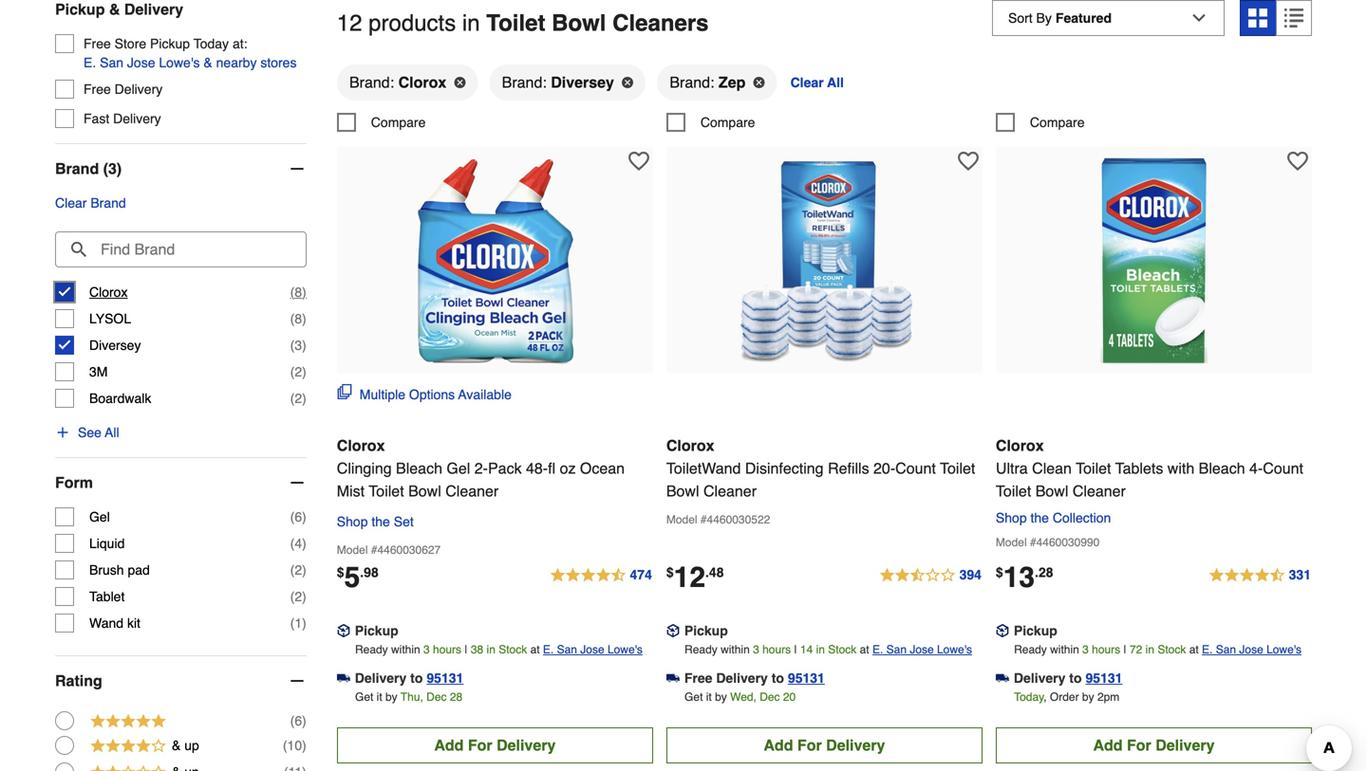 Task type: vqa. For each thing, say whether or not it's contained in the screenshot.
heart outline image
yes



Task type: describe. For each thing, give the bounding box(es) containing it.
1 horizontal spatial 12
[[674, 562, 705, 594]]

) for gel
[[302, 510, 306, 525]]

order
[[1050, 691, 1079, 704]]

cleaners
[[612, 10, 709, 36]]

today , order by 2pm
[[1014, 691, 1120, 704]]

see all
[[78, 425, 119, 441]]

e. san jose lowe's & nearby stores button
[[84, 53, 297, 72]]

clear for clear all
[[790, 75, 824, 90]]

) for clorox
[[302, 285, 306, 300]]

e. inside button
[[84, 55, 96, 70]]

lowe's for ready within 3 hours | 72 in stock at e. san jose lowe's
[[1267, 644, 1302, 657]]

free for free delivery
[[84, 82, 111, 97]]

5 stars image
[[89, 712, 167, 734]]

brand inside clear brand button
[[91, 196, 126, 211]]

at:
[[233, 36, 247, 51]]

to for get
[[410, 671, 423, 686]]

& inside option group
[[172, 739, 181, 754]]

ready for ready within 3 hours | 38 in stock at e. san jose lowe's
[[355, 644, 388, 657]]

.48
[[705, 565, 724, 580]]

for for second add for delivery button from the right
[[797, 737, 822, 755]]

e. san jose lowe's button for ready within 3 hours | 38 in stock at e. san jose lowe's
[[543, 641, 643, 660]]

fast delivery
[[84, 111, 161, 126]]

clorox for clorox clinging bleach gel 2-pack 48-fl oz ocean mist toilet bowl cleaner
[[337, 437, 385, 455]]

( 2 ) for boardwalk
[[290, 391, 306, 406]]

add for 3rd add for delivery button from right
[[434, 737, 464, 755]]

20-
[[873, 460, 895, 477]]

toilet up brand: diversey
[[486, 10, 545, 36]]

at for 72
[[1189, 644, 1199, 657]]

clorox toiletwand disinfecting refills 20-count toilet bowl cleaner image
[[720, 157, 929, 365]]

brand: zep
[[670, 74, 746, 91]]

compare for 1000282179 element on the top
[[701, 115, 755, 130]]

all for clear all
[[827, 75, 844, 90]]

4460030627
[[377, 544, 441, 557]]

$ 12 .48
[[666, 562, 724, 594]]

1 horizontal spatial model
[[666, 514, 697, 527]]

pad
[[128, 563, 150, 578]]

multiple
[[360, 387, 405, 402]]

clorox toiletwand disinfecting refills 20-count toilet bowl cleaner
[[666, 437, 975, 500]]

clear all button
[[789, 64, 846, 102]]

331 button
[[1208, 565, 1312, 588]]

( for diversey
[[290, 338, 295, 353]]

bowl inside clorox toiletwand disinfecting refills 20-count toilet bowl cleaner
[[666, 483, 699, 500]]

1 vertical spatial today
[[1014, 691, 1044, 704]]

fl
[[548, 460, 556, 477]]

( 8 ) for lysol
[[290, 312, 306, 327]]

( 4 )
[[290, 537, 306, 552]]

28
[[450, 691, 463, 704]]

for for 3rd add for delivery button from right
[[468, 737, 492, 755]]

| for 72
[[1124, 644, 1127, 657]]

lowe's for ready within 3 hours | 14 in stock at e. san jose lowe's
[[937, 644, 972, 657]]

brand: for brand: diversey
[[502, 74, 547, 91]]

within for thu, dec 28
[[391, 644, 420, 657]]

toilet inside clorox toiletwand disinfecting refills 20-count toilet bowl cleaner
[[940, 460, 975, 477]]

& inside button
[[204, 55, 212, 70]]

san for ready within 3 hours | 72 in stock at e. san jose lowe's
[[1216, 644, 1236, 657]]

free delivery
[[84, 82, 163, 97]]

$ 5 .98
[[337, 562, 379, 594]]

list view image
[[1284, 9, 1303, 28]]

95131 button for 28
[[427, 669, 464, 688]]

50098578 element
[[996, 113, 1085, 132]]

get for delivery
[[355, 691, 373, 704]]

free delivery to 95131
[[684, 671, 825, 686]]

grid view image
[[1248, 9, 1267, 28]]

ultra
[[996, 460, 1028, 477]]

close circle filled image
[[454, 77, 465, 88]]

11 ) from the top
[[302, 714, 306, 729]]

0 horizontal spatial today
[[193, 36, 229, 51]]

1 vertical spatial diversey
[[89, 338, 141, 353]]

toiletwand
[[666, 460, 741, 477]]

8 for clorox
[[295, 285, 302, 300]]

disinfecting
[[745, 460, 824, 477]]

e. for ready within 3 hours | 14 in stock at e. san jose lowe's
[[872, 644, 883, 657]]

) for lysol
[[302, 312, 306, 327]]

free store pickup today at:
[[84, 36, 247, 51]]

lowe's inside button
[[159, 55, 200, 70]]

add for 1st add for delivery button from the right
[[1093, 737, 1123, 755]]

e. for ready within 3 hours | 38 in stock at e. san jose lowe's
[[543, 644, 554, 657]]

stock for 72
[[1158, 644, 1186, 657]]

clinging
[[337, 460, 392, 477]]

pickup for ready within 3 hours | 38 in stock at e. san jose lowe's
[[355, 624, 398, 639]]

.28
[[1035, 565, 1053, 580]]

( 6 ) for rating
[[290, 714, 306, 729]]

mist
[[337, 483, 365, 500]]

pickup up e. san jose lowe's & nearby stores at the top of page
[[150, 36, 190, 51]]

at for 14
[[860, 644, 869, 657]]

bowl up brand: diversey
[[552, 10, 606, 36]]

2-
[[474, 460, 488, 477]]

474 button
[[549, 565, 653, 588]]

$ 13 .28
[[996, 562, 1053, 594]]

wand
[[89, 616, 123, 631]]

Find Brand text field
[[55, 232, 306, 268]]

8 for lysol
[[295, 312, 302, 327]]

# for clinging bleach gel 2-pack 48-fl oz ocean mist toilet bowl cleaner
[[371, 544, 377, 557]]

wand kit
[[89, 616, 140, 631]]

cleaner inside clorox ultra clean toilet tablets with bleach 4-count toilet bowl cleaner
[[1073, 483, 1126, 500]]

fast
[[84, 111, 109, 126]]

count inside clorox ultra clean toilet tablets with bleach 4-count toilet bowl cleaner
[[1263, 460, 1303, 477]]

3 add for delivery button from the left
[[996, 728, 1312, 764]]

all for see all
[[105, 425, 119, 441]]

brand (3)
[[55, 160, 122, 178]]

( 2 ) for tablet
[[290, 590, 306, 605]]

) for diversey
[[302, 338, 306, 353]]

10
[[287, 739, 302, 754]]

compare for 3773587 element
[[371, 115, 426, 130]]

1000282179 element
[[666, 113, 755, 132]]

jose for ready within 3 hours | 14 in stock at e. san jose lowe's
[[910, 644, 934, 657]]

4.5 stars image for 5
[[549, 565, 653, 588]]

12 products in toilet bowl cleaners
[[337, 10, 709, 36]]

multiple options available
[[360, 387, 512, 402]]

6 for form
[[295, 510, 302, 525]]

5
[[344, 562, 360, 594]]

collection
[[1053, 511, 1111, 526]]

it for delivery
[[377, 691, 382, 704]]

1 heart outline image from the left
[[628, 151, 649, 172]]

(3)
[[103, 160, 122, 178]]

brand: diversey
[[502, 74, 614, 91]]

2 stars image
[[89, 763, 167, 772]]

pickup & delivery
[[55, 1, 183, 18]]

4
[[295, 537, 302, 552]]

zep
[[719, 74, 746, 91]]

for for 1st add for delivery button from the right
[[1127, 737, 1151, 755]]

3m
[[89, 365, 108, 380]]

form button
[[55, 459, 306, 508]]

truck filled image for free
[[666, 672, 680, 686]]

20
[[783, 691, 796, 704]]

# for ultra clean toilet tablets with bleach 4-count toilet bowl cleaner
[[1030, 536, 1036, 550]]

brush
[[89, 563, 124, 578]]

| for 38
[[465, 644, 468, 657]]

refills
[[828, 460, 869, 477]]

clorox inside list box
[[398, 74, 446, 91]]

shop for ultra clean toilet tablets with bleach 4-count toilet bowl cleaner
[[996, 511, 1027, 526]]

shop the set link
[[337, 511, 414, 533]]

1 vertical spatial gel
[[89, 510, 110, 525]]

bleach inside clorox ultra clean toilet tablets with bleach 4-count toilet bowl cleaner
[[1199, 460, 1245, 477]]

0 vertical spatial brand
[[55, 160, 99, 178]]

4460030990
[[1036, 536, 1100, 550]]

3 within from the left
[[1050, 644, 1079, 657]]

e. san jose lowe's button for ready within 3 hours | 72 in stock at e. san jose lowe's
[[1202, 641, 1302, 660]]

bleach inside clorox clinging bleach gel 2-pack 48-fl oz ocean mist toilet bowl cleaner
[[396, 460, 442, 477]]

12 ) from the top
[[302, 739, 306, 754]]

2 to from the left
[[772, 671, 784, 686]]

1
[[295, 616, 302, 631]]

in for ready within 3 hours | 72 in stock at e. san jose lowe's
[[1146, 644, 1154, 657]]

ocean
[[580, 460, 625, 477]]

) for 3m
[[302, 365, 306, 380]]

3 for ready within 3 hours | 14 in stock at e. san jose lowe's
[[753, 644, 759, 657]]

2pm
[[1097, 691, 1120, 704]]

2 for tablet
[[295, 590, 302, 605]]

95131 for today , order by 2pm
[[1086, 671, 1123, 686]]

at for 38
[[530, 644, 540, 657]]

brand: for brand: clorox
[[349, 74, 394, 91]]

2 add for delivery button from the left
[[666, 728, 983, 764]]

in for ready within 3 hours | 38 in stock at e. san jose lowe's
[[487, 644, 495, 657]]

rating button
[[55, 657, 306, 706]]

331
[[1289, 568, 1311, 583]]

pack
[[488, 460, 522, 477]]

pickup for ready within 3 hours | 14 in stock at e. san jose lowe's
[[684, 624, 728, 639]]

474
[[630, 568, 652, 583]]

hours for 38
[[433, 644, 461, 657]]

plus image
[[55, 425, 70, 441]]

pickup image for ready within 3 hours | 38 in stock at e. san jose lowe's
[[337, 625, 350, 638]]

san inside button
[[100, 55, 123, 70]]

san for ready within 3 hours | 38 in stock at e. san jose lowe's
[[557, 644, 577, 657]]

model # 4460030522
[[666, 514, 770, 527]]

clean
[[1032, 460, 1072, 477]]

,
[[1044, 691, 1047, 704]]

clorox ultra clean toilet tablets with bleach 4-count toilet bowl cleaner
[[996, 437, 1303, 500]]

72
[[1130, 644, 1142, 657]]

up
[[184, 739, 199, 754]]

shop the collection link
[[996, 511, 1119, 526]]

lysol
[[89, 312, 131, 327]]

minus image for rating
[[287, 672, 306, 691]]

e. for ready within 3 hours | 72 in stock at e. san jose lowe's
[[1202, 644, 1213, 657]]

get it by wed, dec 20
[[685, 691, 796, 704]]

pickup up free delivery
[[55, 1, 105, 18]]

1 add for delivery button from the left
[[337, 728, 653, 764]]

394
[[959, 568, 982, 583]]

kit
[[127, 616, 140, 631]]

4.5 stars image for 13
[[1208, 565, 1312, 588]]

0 horizontal spatial 12
[[337, 10, 362, 36]]

shop the collection
[[996, 511, 1111, 526]]



Task type: locate. For each thing, give the bounding box(es) containing it.
1 | from the left
[[465, 644, 468, 657]]

1 horizontal spatial 95131 button
[[788, 669, 825, 688]]

$ inside $ 5 .98
[[337, 565, 344, 580]]

1 4.5 stars image from the left
[[549, 565, 653, 588]]

compare inside '50098578' element
[[1030, 115, 1085, 130]]

pickup image for ready within 3 hours | 14 in stock at e. san jose lowe's
[[666, 625, 680, 638]]

jose down 474 button
[[580, 644, 604, 657]]

1 ( 2 ) from the top
[[290, 365, 306, 380]]

0 horizontal spatial #
[[371, 544, 377, 557]]

at right 72
[[1189, 644, 1199, 657]]

minus image for form
[[287, 474, 306, 493]]

$ right the 474 at the left bottom of the page
[[666, 565, 674, 580]]

) for brush pad
[[302, 563, 306, 578]]

#
[[701, 514, 707, 527], [1030, 536, 1036, 550], [371, 544, 377, 557]]

6 ) from the top
[[302, 510, 306, 525]]

0 horizontal spatial $
[[337, 565, 344, 580]]

dec left 28
[[426, 691, 447, 704]]

0 horizontal spatial 95131
[[427, 671, 464, 686]]

9 ) from the top
[[302, 590, 306, 605]]

brand
[[55, 160, 99, 178], [91, 196, 126, 211]]

1 vertical spatial clear
[[55, 196, 87, 211]]

compare inside 1000282179 element
[[701, 115, 755, 130]]

in for ready within 3 hours | 14 in stock at e. san jose lowe's
[[816, 644, 825, 657]]

0 horizontal spatial &
[[109, 1, 120, 18]]

heart outline image
[[958, 151, 979, 172]]

1 get from the left
[[355, 691, 373, 704]]

clorox for clorox
[[89, 285, 128, 300]]

( 3 )
[[290, 338, 306, 353]]

2 horizontal spatial for
[[1127, 737, 1151, 755]]

( for tablet
[[290, 590, 295, 605]]

clear right zep
[[790, 75, 824, 90]]

0 horizontal spatial brand:
[[349, 74, 394, 91]]

1 horizontal spatial &
[[172, 739, 181, 754]]

) for wand kit
[[302, 616, 306, 631]]

get left wed,
[[685, 691, 703, 704]]

4460030522
[[707, 514, 770, 527]]

4 ) from the top
[[302, 365, 306, 380]]

to up 20
[[772, 671, 784, 686]]

4.5 stars image
[[549, 565, 653, 588], [1208, 565, 1312, 588]]

2 compare from the left
[[701, 115, 755, 130]]

add down 20
[[764, 737, 793, 755]]

close circle filled image down cleaners
[[622, 77, 633, 88]]

form
[[55, 474, 93, 492]]

1 horizontal spatial for
[[797, 737, 822, 755]]

0 horizontal spatial gel
[[89, 510, 110, 525]]

2 horizontal spatial add for delivery
[[1093, 737, 1215, 755]]

brand: for brand: zep
[[670, 74, 714, 91]]

1 for from the left
[[468, 737, 492, 755]]

1 horizontal spatial e. san jose lowe's button
[[872, 641, 972, 660]]

stock right 72
[[1158, 644, 1186, 657]]

lowe's
[[159, 55, 200, 70], [608, 644, 643, 657], [937, 644, 972, 657], [1267, 644, 1302, 657]]

2 cleaner from the left
[[703, 483, 757, 500]]

) for liquid
[[302, 537, 306, 552]]

2 heart outline image from the left
[[1287, 151, 1308, 172]]

2 ) from the top
[[302, 312, 306, 327]]

0 horizontal spatial 95131 button
[[427, 669, 464, 688]]

clear all
[[790, 75, 844, 90]]

tablets
[[1115, 460, 1163, 477]]

7 ) from the top
[[302, 537, 306, 552]]

clear brand button
[[55, 194, 126, 213]]

free for free store pickup today at:
[[84, 36, 111, 51]]

truck filled image
[[337, 672, 350, 686], [666, 672, 680, 686]]

jose inside button
[[127, 55, 155, 70]]

close circle filled image
[[622, 77, 633, 88], [753, 77, 765, 88]]

95131 up 28
[[427, 671, 464, 686]]

2 horizontal spatial $
[[996, 565, 1003, 580]]

1 horizontal spatial |
[[794, 644, 797, 657]]

toilet left ultra
[[940, 460, 975, 477]]

it for free
[[706, 691, 712, 704]]

1 horizontal spatial get
[[685, 691, 703, 704]]

2 hours from the left
[[762, 644, 791, 657]]

3 by from the left
[[1082, 691, 1094, 704]]

95131 up 20
[[788, 671, 825, 686]]

brand left (3) in the left of the page
[[55, 160, 99, 178]]

it
[[377, 691, 382, 704], [706, 691, 712, 704]]

1 horizontal spatial add
[[764, 737, 793, 755]]

3 ready from the left
[[1014, 644, 1047, 657]]

1 by from the left
[[385, 691, 397, 704]]

ready up ,
[[1014, 644, 1047, 657]]

1 ready from the left
[[355, 644, 388, 657]]

1 vertical spatial brand
[[91, 196, 126, 211]]

close circle filled image for zep
[[753, 77, 765, 88]]

2 horizontal spatial cleaner
[[1073, 483, 1126, 500]]

clorox up "clinging"
[[337, 437, 385, 455]]

1 horizontal spatial add for delivery
[[764, 737, 885, 755]]

clorox inside clorox ultra clean toilet tablets with bleach 4-count toilet bowl cleaner
[[996, 437, 1044, 455]]

the up model # 4460030990
[[1031, 511, 1049, 526]]

# up .28
[[1030, 536, 1036, 550]]

2 ( 8 ) from the top
[[290, 312, 306, 327]]

| left 38 at the left
[[465, 644, 468, 657]]

0 horizontal spatial the
[[372, 515, 390, 530]]

0 horizontal spatial |
[[465, 644, 468, 657]]

diversey
[[551, 74, 614, 91], [89, 338, 141, 353]]

0 horizontal spatial it
[[377, 691, 382, 704]]

truck filled image for delivery
[[337, 672, 350, 686]]

10 ) from the top
[[302, 616, 306, 631]]

)
[[302, 285, 306, 300], [302, 312, 306, 327], [302, 338, 306, 353], [302, 365, 306, 380], [302, 391, 306, 406], [302, 510, 306, 525], [302, 537, 306, 552], [302, 563, 306, 578], [302, 590, 306, 605], [302, 616, 306, 631], [302, 714, 306, 729], [302, 739, 306, 754]]

diversey inside list box
[[551, 74, 614, 91]]

1 horizontal spatial ready
[[685, 644, 717, 657]]

2 close circle filled image from the left
[[753, 77, 765, 88]]

in
[[462, 10, 480, 36], [487, 644, 495, 657], [816, 644, 825, 657], [1146, 644, 1154, 657]]

to up today , order by 2pm
[[1069, 671, 1082, 686]]

at right 14
[[860, 644, 869, 657]]

e. san jose lowe's button down 331 button
[[1202, 641, 1302, 660]]

1 horizontal spatial clear
[[790, 75, 824, 90]]

2 for 3m
[[295, 365, 302, 380]]

the for mist
[[372, 515, 390, 530]]

gel up liquid
[[89, 510, 110, 525]]

4.5 stars image containing 474
[[549, 565, 653, 588]]

0 horizontal spatial shop
[[337, 515, 368, 530]]

toilet inside clorox clinging bleach gel 2-pack 48-fl oz ocean mist toilet bowl cleaner
[[369, 483, 404, 500]]

2 bleach from the left
[[1199, 460, 1245, 477]]

shop down mist
[[337, 515, 368, 530]]

3 cleaner from the left
[[1073, 483, 1126, 500]]

stock
[[499, 644, 527, 657], [828, 644, 857, 657], [1158, 644, 1186, 657]]

8 ) from the top
[[302, 563, 306, 578]]

jose
[[127, 55, 155, 70], [580, 644, 604, 657], [910, 644, 934, 657], [1239, 644, 1263, 657]]

1 horizontal spatial cleaner
[[703, 483, 757, 500]]

1 6 from the top
[[295, 510, 302, 525]]

pickup image up truck filled image
[[996, 625, 1009, 638]]

ready
[[355, 644, 388, 657], [685, 644, 717, 657], [1014, 644, 1047, 657]]

2 horizontal spatial ready
[[1014, 644, 1047, 657]]

3 | from the left
[[1124, 644, 1127, 657]]

lowe's for ready within 3 hours | 38 in stock at e. san jose lowe's
[[608, 644, 643, 657]]

$ for 13
[[996, 565, 1003, 580]]

clear down brand (3)
[[55, 196, 87, 211]]

ready for ready within 3 hours | 14 in stock at e. san jose lowe's
[[685, 644, 717, 657]]

2 horizontal spatial compare
[[1030, 115, 1085, 130]]

1 $ from the left
[[337, 565, 344, 580]]

clear inside list box
[[790, 75, 824, 90]]

1 horizontal spatial add for delivery button
[[666, 728, 983, 764]]

all
[[827, 75, 844, 90], [105, 425, 119, 441]]

3 2 from the top
[[295, 563, 302, 578]]

add for delivery
[[434, 737, 556, 755], [764, 737, 885, 755], [1093, 737, 1215, 755]]

lowe's down the 474 at the left bottom of the page
[[608, 644, 643, 657]]

delivery to 95131 up today , order by 2pm
[[1014, 671, 1123, 686]]

( 10 )
[[283, 739, 306, 754]]

1 within from the left
[[391, 644, 420, 657]]

1 truck filled image from the left
[[337, 672, 350, 686]]

compare inside 3773587 element
[[371, 115, 426, 130]]

1 vertical spatial ( 8 )
[[290, 312, 306, 327]]

the for bowl
[[1031, 511, 1049, 526]]

e. san jose lowe's button for ready within 3 hours | 14 in stock at e. san jose lowe's
[[872, 641, 972, 660]]

add for delivery for second add for delivery button from the right
[[764, 737, 885, 755]]

minus image
[[287, 160, 306, 179], [287, 474, 306, 493], [287, 672, 306, 691]]

2 2 from the top
[[295, 391, 302, 406]]

bowl inside clorox ultra clean toilet tablets with bleach 4-count toilet bowl cleaner
[[1036, 483, 1068, 500]]

count inside clorox toiletwand disinfecting refills 20-count toilet bowl cleaner
[[895, 460, 936, 477]]

rating
[[55, 673, 102, 690]]

4-
[[1249, 460, 1263, 477]]

0 vertical spatial 12
[[337, 10, 362, 36]]

bleach
[[396, 460, 442, 477], [1199, 460, 1245, 477]]

multiple options available link
[[337, 384, 512, 404]]

bleach right "clinging"
[[396, 460, 442, 477]]

2 ( 6 ) from the top
[[290, 714, 306, 729]]

boardwalk
[[89, 391, 151, 406]]

add for delivery button down 20
[[666, 728, 983, 764]]

actual price $13.28 element
[[996, 562, 1053, 594]]

6 up 4
[[295, 510, 302, 525]]

add down 2pm
[[1093, 737, 1123, 755]]

ready within 3 hours | 38 in stock at e. san jose lowe's
[[355, 644, 643, 657]]

0 horizontal spatial cleaner
[[445, 483, 499, 500]]

e. san jose lowe's button down 2.5 stars image
[[872, 641, 972, 660]]

& left up
[[172, 739, 181, 754]]

& up store
[[109, 1, 120, 18]]

1 vertical spatial 8
[[295, 312, 302, 327]]

0 horizontal spatial hours
[[433, 644, 461, 657]]

$ for 12
[[666, 565, 674, 580]]

3 at from the left
[[1189, 644, 1199, 657]]

( 1 )
[[290, 616, 306, 631]]

38
[[471, 644, 483, 657]]

dec for 95131
[[426, 691, 447, 704]]

( for gel
[[290, 510, 295, 525]]

12 right the 474 at the left bottom of the page
[[674, 562, 705, 594]]

12 left products
[[337, 10, 362, 36]]

clorox clinging bleach gel 2-pack 48-fl oz ocean mist toilet bowl cleaner image
[[391, 157, 599, 365]]

0 vertical spatial 8
[[295, 285, 302, 300]]

2 horizontal spatial to
[[1069, 671, 1082, 686]]

2 vertical spatial free
[[684, 671, 712, 686]]

free left store
[[84, 36, 111, 51]]

1 horizontal spatial all
[[827, 75, 844, 90]]

the left set at the left bottom of the page
[[372, 515, 390, 530]]

pickup image
[[337, 625, 350, 638], [666, 625, 680, 638], [996, 625, 1009, 638]]

( 2 ) for brush pad
[[290, 563, 306, 578]]

model for clinging bleach gel 2-pack 48-fl oz ocean mist toilet bowl cleaner
[[337, 544, 368, 557]]

delivery to 95131 up get it by thu, dec 28
[[355, 671, 464, 686]]

san for ready within 3 hours | 14 in stock at e. san jose lowe's
[[886, 644, 907, 657]]

gel
[[447, 460, 470, 477], [89, 510, 110, 525]]

2.5 stars image
[[879, 565, 983, 588]]

delivery to 95131
[[355, 671, 464, 686], [1014, 671, 1123, 686]]

3 stock from the left
[[1158, 644, 1186, 657]]

95131 button up 28
[[427, 669, 464, 688]]

get left thu,
[[355, 691, 373, 704]]

clorox ultra clean toilet tablets with bleach 4-count toilet bowl cleaner image
[[1049, 157, 1258, 365]]

1 95131 from the left
[[427, 671, 464, 686]]

) for tablet
[[302, 590, 306, 605]]

pickup image right ( 1 )
[[337, 625, 350, 638]]

2 horizontal spatial 95131
[[1086, 671, 1123, 686]]

add for delivery down 28
[[434, 737, 556, 755]]

2 it from the left
[[706, 691, 712, 704]]

1 it from the left
[[377, 691, 382, 704]]

close circle filled image for diversey
[[622, 77, 633, 88]]

brand: clorox
[[349, 74, 446, 91]]

within up free delivery to 95131
[[721, 644, 750, 657]]

.98
[[360, 565, 379, 580]]

add for delivery down 20
[[764, 737, 885, 755]]

nearby
[[216, 55, 257, 70]]

2 for brush pad
[[295, 563, 302, 578]]

minus image for brand
[[287, 160, 306, 179]]

1 close circle filled image from the left
[[622, 77, 633, 88]]

2 horizontal spatial e. san jose lowe's button
[[1202, 641, 1302, 660]]

within for wed, dec 20
[[721, 644, 750, 657]]

in right 14
[[816, 644, 825, 657]]

bleach left 4-
[[1199, 460, 1245, 477]]

0 horizontal spatial delivery to 95131
[[355, 671, 464, 686]]

jose down 331 button
[[1239, 644, 1263, 657]]

brush pad
[[89, 563, 150, 578]]

2 horizontal spatial #
[[1030, 536, 1036, 550]]

toilet right clean
[[1076, 460, 1111, 477]]

2 horizontal spatial 95131 button
[[1086, 669, 1123, 688]]

clorox up ultra
[[996, 437, 1044, 455]]

1 vertical spatial minus image
[[287, 474, 306, 493]]

model up 5
[[337, 544, 368, 557]]

2 ready from the left
[[685, 644, 717, 657]]

hours left 14
[[762, 644, 791, 657]]

1 horizontal spatial shop
[[996, 511, 1027, 526]]

ready within 3 hours | 72 in stock at e. san jose lowe's
[[1014, 644, 1302, 657]]

1 95131 button from the left
[[427, 669, 464, 688]]

by for free
[[715, 691, 727, 704]]

3 to from the left
[[1069, 671, 1082, 686]]

stock for 38
[[499, 644, 527, 657]]

clear for clear brand
[[55, 196, 87, 211]]

( for clorox
[[290, 285, 295, 300]]

( for brush pad
[[290, 563, 295, 578]]

actual price $12.48 element
[[666, 562, 724, 594]]

( 8 )
[[290, 285, 306, 300], [290, 312, 306, 327]]

1 horizontal spatial 95131
[[788, 671, 825, 686]]

0 vertical spatial clear
[[790, 75, 824, 90]]

pickup down $ 13 .28
[[1014, 624, 1057, 639]]

1 count from the left
[[895, 460, 936, 477]]

2 stock from the left
[[828, 644, 857, 657]]

hours
[[433, 644, 461, 657], [762, 644, 791, 657], [1092, 644, 1120, 657]]

1 compare from the left
[[371, 115, 426, 130]]

clorox clinging bleach gel 2-pack 48-fl oz ocean mist toilet bowl cleaner
[[337, 437, 625, 500]]

lowe's down 394
[[937, 644, 972, 657]]

0 horizontal spatial 4.5 stars image
[[549, 565, 653, 588]]

ready up free delivery to 95131
[[685, 644, 717, 657]]

thu,
[[401, 691, 423, 704]]

model # 4460030990
[[996, 536, 1100, 550]]

by for delivery
[[385, 691, 397, 704]]

option group containing (
[[55, 710, 306, 772]]

stores
[[260, 55, 297, 70]]

hours left 38 at the left
[[433, 644, 461, 657]]

0 horizontal spatial by
[[385, 691, 397, 704]]

wed,
[[730, 691, 757, 704]]

close circle filled image right zep
[[753, 77, 765, 88]]

truck filled image
[[996, 672, 1009, 686]]

2 truck filled image from the left
[[666, 672, 680, 686]]

see all button
[[55, 424, 119, 443]]

95131 button for 20
[[788, 669, 825, 688]]

list box containing brand:
[[337, 64, 1312, 113]]

products
[[369, 10, 456, 36]]

2 | from the left
[[794, 644, 797, 657]]

95131 button up 2pm
[[1086, 669, 1123, 688]]

available
[[458, 387, 512, 402]]

1 add from the left
[[434, 737, 464, 755]]

13
[[1003, 562, 1035, 594]]

4.5 stars image containing 331
[[1208, 565, 1312, 588]]

minus image inside rating button
[[287, 672, 306, 691]]

( for boardwalk
[[290, 391, 295, 406]]

1 horizontal spatial bleach
[[1199, 460, 1245, 477]]

$ inside $ 13 .28
[[996, 565, 1003, 580]]

3 compare from the left
[[1030, 115, 1085, 130]]

oz
[[560, 460, 576, 477]]

compare
[[371, 115, 426, 130], [701, 115, 755, 130], [1030, 115, 1085, 130]]

0 horizontal spatial close circle filled image
[[622, 77, 633, 88]]

4 ( 2 ) from the top
[[290, 590, 306, 605]]

pickup down $ 5 .98 in the bottom left of the page
[[355, 624, 398, 639]]

the
[[1031, 511, 1049, 526], [372, 515, 390, 530]]

all inside list box
[[827, 75, 844, 90]]

2 horizontal spatial |
[[1124, 644, 1127, 657]]

1 8 from the top
[[295, 285, 302, 300]]

2 6 from the top
[[295, 714, 302, 729]]

brand: left zep
[[670, 74, 714, 91]]

1 horizontal spatial 4.5 stars image
[[1208, 565, 1312, 588]]

option group
[[55, 710, 306, 772]]

0 horizontal spatial compare
[[371, 115, 426, 130]]

1 horizontal spatial stock
[[828, 644, 857, 657]]

95131 button up 20
[[788, 669, 825, 688]]

shop for clinging bleach gel 2-pack 48-fl oz ocean mist toilet bowl cleaner
[[337, 515, 368, 530]]

1 horizontal spatial by
[[715, 691, 727, 704]]

model up 13
[[996, 536, 1027, 550]]

pickup down $ 12 .48
[[684, 624, 728, 639]]

| for 14
[[794, 644, 797, 657]]

bowl down clean
[[1036, 483, 1068, 500]]

get it by thu, dec 28
[[355, 691, 463, 704]]

1 horizontal spatial heart outline image
[[1287, 151, 1308, 172]]

by left 2pm
[[1082, 691, 1094, 704]]

8
[[295, 285, 302, 300], [295, 312, 302, 327]]

2 vertical spatial &
[[172, 739, 181, 754]]

1 horizontal spatial to
[[772, 671, 784, 686]]

compare for '50098578' element
[[1030, 115, 1085, 130]]

4 2 from the top
[[295, 590, 302, 605]]

2 minus image from the top
[[287, 474, 306, 493]]

2 for from the left
[[797, 737, 822, 755]]

san down 474 button
[[557, 644, 577, 657]]

2 dec from the left
[[760, 691, 780, 704]]

2 horizontal spatial brand:
[[670, 74, 714, 91]]

0 vertical spatial today
[[193, 36, 229, 51]]

0 horizontal spatial for
[[468, 737, 492, 755]]

clorox for clorox toiletwand disinfecting refills 20-count toilet bowl cleaner
[[666, 437, 714, 455]]

2 add from the left
[[764, 737, 793, 755]]

0 horizontal spatial heart outline image
[[628, 151, 649, 172]]

1 brand: from the left
[[349, 74, 394, 91]]

san down 331 button
[[1216, 644, 1236, 657]]

dec for to
[[760, 691, 780, 704]]

2 at from the left
[[860, 644, 869, 657]]

0 horizontal spatial diversey
[[89, 338, 141, 353]]

tablet
[[89, 590, 125, 605]]

by left thu,
[[385, 691, 397, 704]]

95131 up 2pm
[[1086, 671, 1123, 686]]

with
[[1168, 460, 1195, 477]]

stock right 14
[[828, 644, 857, 657]]

| left 14
[[794, 644, 797, 657]]

4 stars image
[[89, 737, 167, 759]]

394 button
[[879, 565, 983, 588]]

1 vertical spatial free
[[84, 82, 111, 97]]

hours for 14
[[762, 644, 791, 657]]

95131
[[427, 671, 464, 686], [788, 671, 825, 686], [1086, 671, 1123, 686]]

$ for 5
[[337, 565, 344, 580]]

0 vertical spatial all
[[827, 75, 844, 90]]

2 pickup image from the left
[[666, 625, 680, 638]]

& left "nearby"
[[204, 55, 212, 70]]

2 4.5 stars image from the left
[[1208, 565, 1312, 588]]

cleaner up collection
[[1073, 483, 1126, 500]]

1 minus image from the top
[[287, 160, 306, 179]]

cleaner inside clorox clinging bleach gel 2-pack 48-fl oz ocean mist toilet bowl cleaner
[[445, 483, 499, 500]]

3 add for delivery from the left
[[1093, 737, 1215, 755]]

pickup
[[55, 1, 105, 18], [150, 36, 190, 51], [355, 624, 398, 639], [684, 624, 728, 639], [1014, 624, 1057, 639]]

0 horizontal spatial at
[[530, 644, 540, 657]]

lowe's down 331 at the bottom of the page
[[1267, 644, 1302, 657]]

2 get from the left
[[685, 691, 703, 704]]

( 2 )
[[290, 365, 306, 380], [290, 391, 306, 406], [290, 563, 306, 578], [290, 590, 306, 605]]

add for delivery button
[[337, 728, 653, 764], [666, 728, 983, 764], [996, 728, 1312, 764]]

3 pickup image from the left
[[996, 625, 1009, 638]]

list box
[[337, 64, 1312, 113]]

0 vertical spatial 6
[[295, 510, 302, 525]]

1 horizontal spatial within
[[721, 644, 750, 657]]

2 horizontal spatial stock
[[1158, 644, 1186, 657]]

today up e. san jose lowe's & nearby stores at the top of page
[[193, 36, 229, 51]]

# down toiletwand
[[701, 514, 707, 527]]

1 dec from the left
[[426, 691, 447, 704]]

jose for ready within 3 hours | 72 in stock at e. san jose lowe's
[[1239, 644, 1263, 657]]

48-
[[526, 460, 548, 477]]

toilet down ultra
[[996, 483, 1031, 500]]

3 brand: from the left
[[670, 74, 714, 91]]

0 horizontal spatial all
[[105, 425, 119, 441]]

model # 4460030627
[[337, 544, 441, 557]]

0 horizontal spatial add
[[434, 737, 464, 755]]

add for delivery button down 2pm
[[996, 728, 1312, 764]]

95131 for get it by thu, dec 28
[[427, 671, 464, 686]]

0 horizontal spatial get
[[355, 691, 373, 704]]

0 horizontal spatial within
[[391, 644, 420, 657]]

2 vertical spatial minus image
[[287, 672, 306, 691]]

1 2 from the top
[[295, 365, 302, 380]]

add for second add for delivery button from the right
[[764, 737, 793, 755]]

ready within 3 hours | 14 in stock at e. san jose lowe's
[[685, 644, 972, 657]]

1 vertical spatial 12
[[674, 562, 705, 594]]

jose for ready within 3 hours | 38 in stock at e. san jose lowe's
[[580, 644, 604, 657]]

14
[[800, 644, 813, 657]]

e. up free delivery
[[84, 55, 96, 70]]

3 $ from the left
[[996, 565, 1003, 580]]

today left order
[[1014, 691, 1044, 704]]

in right 72
[[1146, 644, 1154, 657]]

it left wed,
[[706, 691, 712, 704]]

3 95131 button from the left
[[1086, 669, 1123, 688]]

3 e. san jose lowe's button from the left
[[1202, 641, 1302, 660]]

&
[[109, 1, 120, 18], [204, 55, 212, 70], [172, 739, 181, 754]]

clorox inside clorox clinging bleach gel 2-pack 48-fl oz ocean mist toilet bowl cleaner
[[337, 437, 385, 455]]

2 add for delivery from the left
[[764, 737, 885, 755]]

store
[[115, 36, 146, 51]]

1 horizontal spatial truck filled image
[[666, 672, 680, 686]]

1 add for delivery from the left
[[434, 737, 556, 755]]

3 95131 from the left
[[1086, 671, 1123, 686]]

1 vertical spatial ( 6 )
[[290, 714, 306, 729]]

add for delivery down 2pm
[[1093, 737, 1215, 755]]

2 e. san jose lowe's button from the left
[[872, 641, 972, 660]]

2 95131 from the left
[[788, 671, 825, 686]]

gel left 2-
[[447, 460, 470, 477]]

0 horizontal spatial clear
[[55, 196, 87, 211]]

cleaner inside clorox toiletwand disinfecting refills 20-count toilet bowl cleaner
[[703, 483, 757, 500]]

3773587 element
[[337, 113, 426, 132]]

( 6 ) for form
[[290, 510, 306, 525]]

1 horizontal spatial pickup image
[[666, 625, 680, 638]]

ready for ready within 3 hours | 72 in stock at e. san jose lowe's
[[1014, 644, 1047, 657]]

pickup image down $ 12 .48
[[666, 625, 680, 638]]

to up thu,
[[410, 671, 423, 686]]

2 horizontal spatial &
[[204, 55, 212, 70]]

delivery to 95131 for by
[[355, 671, 464, 686]]

1 hours from the left
[[433, 644, 461, 657]]

model down toiletwand
[[666, 514, 697, 527]]

1 horizontal spatial close circle filled image
[[753, 77, 765, 88]]

e. san jose lowe's & nearby stores
[[84, 55, 297, 70]]

1 vertical spatial &
[[204, 55, 212, 70]]

1 horizontal spatial count
[[1263, 460, 1303, 477]]

1 pickup image from the left
[[337, 625, 350, 638]]

2 count from the left
[[1263, 460, 1303, 477]]

2 brand: from the left
[[502, 74, 547, 91]]

3 minus image from the top
[[287, 672, 306, 691]]

bowl inside clorox clinging bleach gel 2-pack 48-fl oz ocean mist toilet bowl cleaner
[[408, 483, 441, 500]]

0 horizontal spatial model
[[337, 544, 368, 557]]

heart outline image
[[628, 151, 649, 172], [1287, 151, 1308, 172]]

in right products
[[462, 10, 480, 36]]

ready up get it by thu, dec 28
[[355, 644, 388, 657]]

delivery to 95131 for order
[[1014, 671, 1123, 686]]

( for wand kit
[[290, 616, 295, 631]]

pickup image for ready within 3 hours | 72 in stock at e. san jose lowe's
[[996, 625, 1009, 638]]

minus image inside form "button"
[[287, 474, 306, 493]]

1 horizontal spatial #
[[701, 514, 707, 527]]

0 horizontal spatial dec
[[426, 691, 447, 704]]

cleaner down 2-
[[445, 483, 499, 500]]

add for delivery for 1st add for delivery button from the right
[[1093, 737, 1215, 755]]

e. right 38 at the left
[[543, 644, 554, 657]]

san down 2.5 stars image
[[886, 644, 907, 657]]

1 bleach from the left
[[396, 460, 442, 477]]

2 $ from the left
[[666, 565, 674, 580]]

1 to from the left
[[410, 671, 423, 686]]

(
[[290, 285, 295, 300], [290, 312, 295, 327], [290, 338, 295, 353], [290, 365, 295, 380], [290, 391, 295, 406], [290, 510, 295, 525], [290, 537, 295, 552], [290, 563, 295, 578], [290, 590, 295, 605], [290, 616, 295, 631], [290, 714, 295, 729], [283, 739, 287, 754]]

3 for from the left
[[1127, 737, 1151, 755]]

see
[[78, 425, 102, 441]]

0 horizontal spatial pickup image
[[337, 625, 350, 638]]

add for delivery button down 28
[[337, 728, 653, 764]]

1 at from the left
[[530, 644, 540, 657]]

( for lysol
[[290, 312, 295, 327]]

2 8 from the top
[[295, 312, 302, 327]]

bowl down toiletwand
[[666, 483, 699, 500]]

clear
[[790, 75, 824, 90], [55, 196, 87, 211]]

2 by from the left
[[715, 691, 727, 704]]

jose down 2.5 stars image
[[910, 644, 934, 657]]

( 8 ) for clorox
[[290, 285, 306, 300]]

1 stock from the left
[[499, 644, 527, 657]]

for
[[468, 737, 492, 755], [797, 737, 822, 755], [1127, 737, 1151, 755]]

2 95131 button from the left
[[788, 669, 825, 688]]

0 vertical spatial ( 6 )
[[290, 510, 306, 525]]

2 within from the left
[[721, 644, 750, 657]]

clorox up toiletwand
[[666, 437, 714, 455]]

1 vertical spatial 6
[[295, 714, 302, 729]]

3 for ready within 3 hours | 38 in stock at e. san jose lowe's
[[423, 644, 430, 657]]

$ inside $ 12 .48
[[666, 565, 674, 580]]

0 horizontal spatial e. san jose lowe's button
[[543, 641, 643, 660]]

3 ( 2 ) from the top
[[290, 563, 306, 578]]

clorox inside clorox toiletwand disinfecting refills 20-count toilet bowl cleaner
[[666, 437, 714, 455]]

actual price $5.98 element
[[337, 562, 379, 594]]

6 for rating
[[295, 714, 302, 729]]

3 for ready within 3 hours | 72 in stock at e. san jose lowe's
[[1082, 644, 1089, 657]]

add
[[434, 737, 464, 755], [764, 737, 793, 755], [1093, 737, 1123, 755]]

it left thu,
[[377, 691, 382, 704]]

e. san jose lowe's button down 474 button
[[543, 641, 643, 660]]

2 delivery to 95131 from the left
[[1014, 671, 1123, 686]]

1 ( 6 ) from the top
[[290, 510, 306, 525]]

gel inside clorox clinging bleach gel 2-pack 48-fl oz ocean mist toilet bowl cleaner
[[447, 460, 470, 477]]



